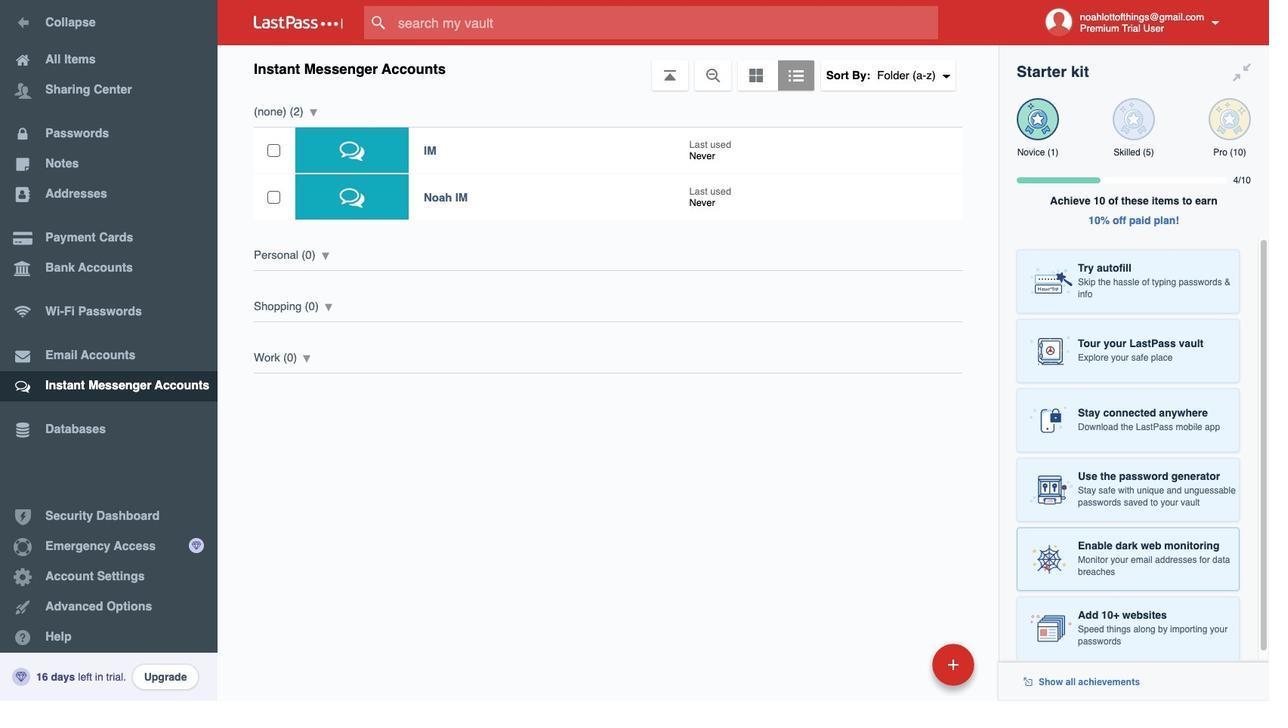 Task type: describe. For each thing, give the bounding box(es) containing it.
new item element
[[828, 644, 980, 687]]

vault options navigation
[[218, 45, 999, 91]]

main navigation navigation
[[0, 0, 218, 702]]

Search search field
[[364, 6, 968, 39]]



Task type: locate. For each thing, give the bounding box(es) containing it.
lastpass image
[[254, 16, 343, 29]]

search my vault text field
[[364, 6, 968, 39]]

new item navigation
[[828, 640, 984, 702]]



Task type: vqa. For each thing, say whether or not it's contained in the screenshot.
"New item" element
yes



